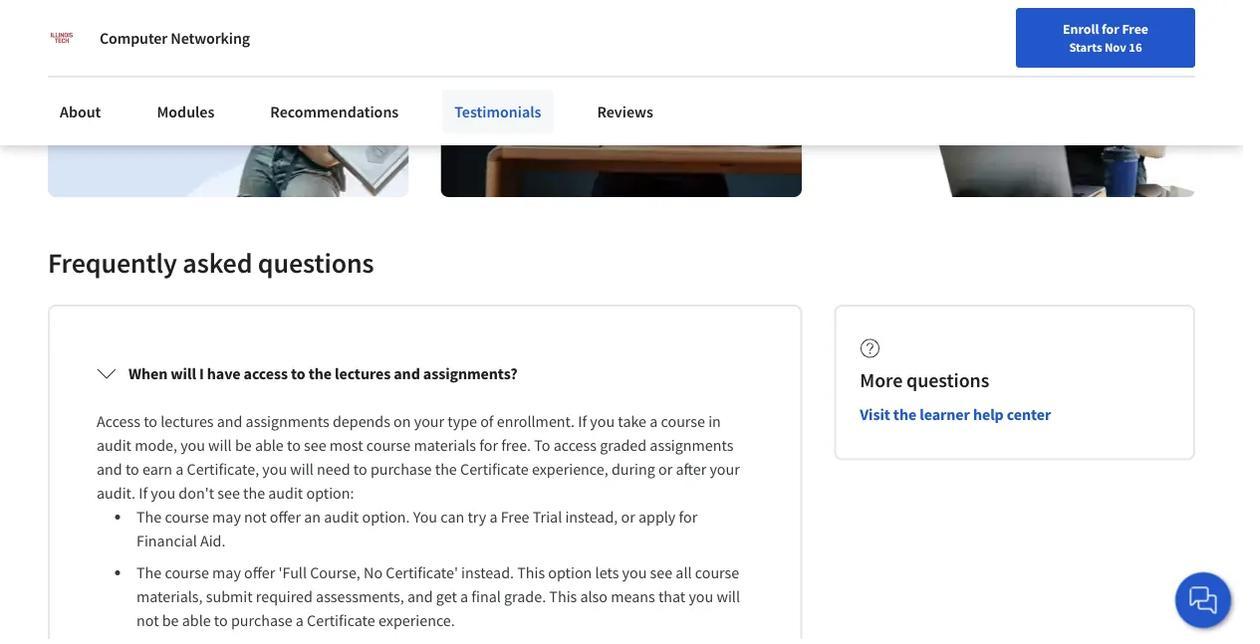 Task type: describe. For each thing, give the bounding box(es) containing it.
computer
[[100, 28, 168, 48]]

asked
[[183, 246, 253, 281]]

a right 'earn'
[[176, 460, 184, 480]]

don't
[[179, 484, 214, 504]]

need
[[317, 460, 350, 480]]

to left most on the bottom left of the page
[[287, 436, 301, 456]]

visit
[[861, 406, 891, 426]]

instead,
[[566, 508, 618, 528]]

required
[[256, 588, 313, 608]]

the inside when will i have access to the lectures and assignments? dropdown button
[[309, 364, 332, 384]]

when will i have access to the lectures and assignments? button
[[81, 346, 770, 402]]

depends
[[333, 412, 391, 432]]

1 horizontal spatial see
[[304, 436, 327, 456]]

testimonials link
[[443, 90, 554, 134]]

submit
[[206, 588, 253, 608]]

individuals
[[57, 10, 133, 30]]

materials,
[[137, 588, 203, 608]]

show notifications image
[[1048, 65, 1072, 89]]

about link
[[48, 90, 113, 134]]

starts
[[1070, 39, 1103, 55]]

option
[[549, 564, 592, 584]]

have
[[207, 364, 241, 384]]

you down 'earn'
[[151, 484, 176, 504]]

get
[[436, 588, 457, 608]]

or inside the course may not offer an audit option. you can try a free trial instead, or apply for financial aid.
[[621, 508, 636, 528]]

help
[[974, 406, 1004, 426]]

able inside access to lectures and assignments depends on your type of enrollment. if you take a course in audit mode, you will be able to see most course materials for free. to access graded assignments and to earn a certificate, you will need to purchase the certificate experience, during or after your audit. if you don't see the audit option:
[[255, 436, 284, 456]]

an
[[304, 508, 321, 528]]

illinois tech image
[[48, 24, 76, 52]]

on
[[394, 412, 411, 432]]

the course may offer 'full course, no certificate' instead. this option lets you see all course materials, submit required assessments, and get a final grade. this also means that you will not be able to purchase a certificate experience.
[[137, 564, 744, 632]]

1 vertical spatial if
[[139, 484, 148, 504]]

instead.
[[462, 564, 514, 584]]

for inside "enroll for free starts nov 16"
[[1102, 20, 1120, 38]]

more
[[861, 369, 903, 394]]

0 vertical spatial assignments
[[246, 412, 330, 432]]

trial
[[533, 508, 562, 528]]

course down on
[[367, 436, 411, 456]]

you right mode,
[[181, 436, 205, 456]]

shopping cart: 1 item image
[[851, 55, 889, 87]]

english
[[934, 62, 983, 82]]

businesses
[[187, 10, 263, 30]]

take
[[618, 412, 647, 432]]

1 vertical spatial your
[[414, 412, 445, 432]]

experience.
[[379, 612, 455, 632]]

will up certificate,
[[208, 436, 232, 456]]

new
[[764, 63, 790, 81]]

frequently asked questions
[[48, 246, 374, 281]]

businesses link
[[157, 0, 271, 40]]

for inside access to lectures and assignments depends on your type of enrollment. if you take a course in audit mode, you will be able to see most course materials for free. to access graded assignments and to earn a certificate, you will need to purchase the certificate experience, during or after your audit. if you don't see the audit option:
[[480, 436, 498, 456]]

grade.
[[504, 588, 546, 608]]

enrollment.
[[497, 412, 575, 432]]

will inside dropdown button
[[171, 364, 196, 384]]

assignments?
[[423, 364, 518, 384]]

offer inside the course may not offer an audit option. you can try a free trial instead, or apply for financial aid.
[[270, 508, 301, 528]]

find your new career link
[[696, 60, 841, 85]]

materials
[[414, 436, 476, 456]]

after
[[676, 460, 707, 480]]

for
[[32, 10, 54, 30]]

0 vertical spatial this
[[518, 564, 545, 584]]

apply
[[639, 508, 676, 528]]

to inside dropdown button
[[291, 364, 306, 384]]

recommendations
[[270, 102, 399, 122]]

visit the learner help center
[[861, 406, 1052, 426]]

english button
[[899, 40, 1019, 105]]

and up audit.
[[97, 460, 122, 480]]

earn
[[142, 460, 172, 480]]

or inside access to lectures and assignments depends on your type of enrollment. if you take a course in audit mode, you will be able to see most course materials for free. to access graded assignments and to earn a certificate, you will need to purchase the certificate experience, during or after your audit. if you don't see the audit option:
[[659, 460, 673, 480]]

access to lectures and assignments depends on your type of enrollment. if you take a course in audit mode, you will be able to see most course materials for free. to access graded assignments and to earn a certificate, you will need to purchase the certificate experience, during or after your audit. if you don't see the audit option:
[[97, 412, 744, 504]]

graded
[[600, 436, 647, 456]]

all
[[676, 564, 692, 584]]

the down certificate,
[[243, 484, 265, 504]]

find
[[706, 63, 732, 81]]

computer networking
[[100, 28, 250, 48]]

reviews
[[597, 102, 654, 122]]

when will i have access to the lectures and assignments?
[[129, 364, 518, 384]]

1 horizontal spatial if
[[578, 412, 587, 432]]

you right that
[[689, 588, 714, 608]]

and inside dropdown button
[[394, 364, 420, 384]]

certificate'
[[386, 564, 458, 584]]

be inside access to lectures and assignments depends on your type of enrollment. if you take a course in audit mode, you will be able to see most course materials for free. to access graded assignments and to earn a certificate, you will need to purchase the certificate experience, during or after your audit. if you don't see the audit option:
[[235, 436, 252, 456]]

will left need
[[290, 460, 314, 480]]

a down required
[[296, 612, 304, 632]]

you
[[413, 508, 438, 528]]

experience,
[[532, 460, 609, 480]]

access
[[97, 412, 141, 432]]

enroll
[[1064, 20, 1100, 38]]

course up 'materials,'
[[165, 564, 209, 584]]

enroll for free starts nov 16
[[1064, 20, 1149, 55]]

1 vertical spatial questions
[[907, 369, 990, 394]]

will inside the course may offer 'full course, no certificate' instead. this option lets you see all course materials, submit required assessments, and get a final grade. this also means that you will not be able to purchase a certificate experience.
[[717, 588, 741, 608]]

type
[[448, 412, 477, 432]]

find your new career
[[706, 63, 831, 81]]

lectures inside access to lectures and assignments depends on your type of enrollment. if you take a course in audit mode, you will be able to see most course materials for free. to access graded assignments and to earn a certificate, you will need to purchase the certificate experience, during or after your audit. if you don't see the audit option:
[[161, 412, 214, 432]]

recommendations link
[[259, 90, 411, 134]]

that
[[659, 588, 686, 608]]

the down materials
[[435, 460, 457, 480]]

mode,
[[135, 436, 177, 456]]

also
[[581, 588, 608, 608]]



Task type: locate. For each thing, give the bounding box(es) containing it.
about
[[60, 102, 101, 122]]

the inside the course may not offer an audit option. you can try a free trial instead, or apply for financial aid.
[[137, 508, 162, 528]]

to up mode,
[[144, 412, 158, 432]]

1 vertical spatial may
[[212, 564, 241, 584]]

0 vertical spatial not
[[244, 508, 267, 528]]

frequently
[[48, 246, 177, 281]]

or left the apply
[[621, 508, 636, 528]]

in
[[709, 412, 722, 432]]

and inside the course may offer 'full course, no certificate' instead. this option lets you see all course materials, submit required assessments, and get a final grade. this also means that you will not be able to purchase a certificate experience.
[[408, 588, 433, 608]]

0 vertical spatial access
[[244, 364, 288, 384]]

1 horizontal spatial audit
[[268, 484, 303, 504]]

not inside the course may offer 'full course, no certificate' instead. this option lets you see all course materials, submit required assessments, and get a final grade. this also means that you will not be able to purchase a certificate experience.
[[137, 612, 159, 632]]

testimonials
[[455, 102, 542, 122]]

the up financial
[[137, 508, 162, 528]]

0 horizontal spatial free
[[501, 508, 530, 528]]

and down certificate'
[[408, 588, 433, 608]]

free left trial
[[501, 508, 530, 528]]

see up need
[[304, 436, 327, 456]]

1 the from the top
[[137, 508, 162, 528]]

during
[[612, 460, 656, 480]]

offer left 'full
[[244, 564, 275, 584]]

assignments
[[246, 412, 330, 432], [650, 436, 734, 456]]

course down don't
[[165, 508, 209, 528]]

lets
[[596, 564, 619, 584]]

0 vertical spatial be
[[235, 436, 252, 456]]

may for not
[[212, 508, 241, 528]]

0 vertical spatial for
[[1102, 20, 1120, 38]]

be
[[235, 436, 252, 456], [162, 612, 179, 632]]

0 horizontal spatial this
[[518, 564, 545, 584]]

to right have
[[291, 364, 306, 384]]

0 vertical spatial audit
[[97, 436, 132, 456]]

1 horizontal spatial not
[[244, 508, 267, 528]]

1 horizontal spatial questions
[[907, 369, 990, 394]]

if right enrollment.
[[578, 412, 587, 432]]

1 horizontal spatial assignments
[[650, 436, 734, 456]]

learner
[[920, 406, 971, 426]]

2 vertical spatial for
[[679, 508, 698, 528]]

your inside 'link'
[[734, 63, 761, 81]]

financial
[[137, 532, 197, 552]]

a right get
[[461, 588, 469, 608]]

1 vertical spatial assignments
[[650, 436, 734, 456]]

2 horizontal spatial for
[[1102, 20, 1120, 38]]

1 horizontal spatial access
[[554, 436, 597, 456]]

audit inside the course may not offer an audit option. you can try a free trial instead, or apply for financial aid.
[[324, 508, 359, 528]]

free inside "enroll for free starts nov 16"
[[1123, 20, 1149, 38]]

0 vertical spatial the
[[137, 508, 162, 528]]

to inside the course may offer 'full course, no certificate' instead. this option lets you see all course materials, submit required assessments, and get a final grade. this also means that you will not be able to purchase a certificate experience.
[[214, 612, 228, 632]]

free inside the course may not offer an audit option. you can try a free trial instead, or apply for financial aid.
[[501, 508, 530, 528]]

coursera image
[[16, 56, 143, 88]]

questions right asked
[[258, 246, 374, 281]]

2 vertical spatial see
[[650, 564, 673, 584]]

final
[[472, 588, 501, 608]]

career
[[792, 63, 831, 81]]

2 may from the top
[[212, 564, 241, 584]]

can
[[441, 508, 465, 528]]

0 horizontal spatial purchase
[[231, 612, 293, 632]]

try
[[468, 508, 487, 528]]

most
[[330, 436, 363, 456]]

0 horizontal spatial questions
[[258, 246, 374, 281]]

audit left option:
[[268, 484, 303, 504]]

audit down access
[[97, 436, 132, 456]]

certificate inside the course may offer 'full course, no certificate' instead. this option lets you see all course materials, submit required assessments, and get a final grade. this also means that you will not be able to purchase a certificate experience.
[[307, 612, 376, 632]]

for down of
[[480, 436, 498, 456]]

1 vertical spatial purchase
[[231, 612, 293, 632]]

0 vertical spatial offer
[[270, 508, 301, 528]]

free up 16
[[1123, 20, 1149, 38]]

be down 'materials,'
[[162, 612, 179, 632]]

to
[[535, 436, 551, 456]]

None search field
[[268, 52, 467, 92]]

center
[[1008, 406, 1052, 426]]

lectures up depends
[[335, 364, 391, 384]]

to
[[291, 364, 306, 384], [144, 412, 158, 432], [287, 436, 301, 456], [125, 460, 139, 480], [354, 460, 367, 480], [214, 612, 228, 632]]

aid.
[[200, 532, 226, 552]]

access inside access to lectures and assignments depends on your type of enrollment. if you take a course in audit mode, you will be able to see most course materials for free. to access graded assignments and to earn a certificate, you will need to purchase the certificate experience, during or after your audit. if you don't see the audit option:
[[554, 436, 597, 456]]

0 horizontal spatial be
[[162, 612, 179, 632]]

offer
[[270, 508, 301, 528], [244, 564, 275, 584]]

0 horizontal spatial able
[[182, 612, 211, 632]]

the for the course may not offer an audit option. you can try a free trial instead, or apply for financial aid.
[[137, 508, 162, 528]]

the up most on the bottom left of the page
[[309, 364, 332, 384]]

not down 'materials,'
[[137, 612, 159, 632]]

may inside the course may offer 'full course, no certificate' instead. this option lets you see all course materials, submit required assessments, and get a final grade. this also means that you will not be able to purchase a certificate experience.
[[212, 564, 241, 584]]

certificate
[[461, 460, 529, 480], [307, 612, 376, 632]]

1 vertical spatial for
[[480, 436, 498, 456]]

your right after
[[710, 460, 740, 480]]

a inside the course may not offer an audit option. you can try a free trial instead, or apply for financial aid.
[[490, 508, 498, 528]]

this
[[518, 564, 545, 584], [550, 588, 577, 608]]

see left 'all'
[[650, 564, 673, 584]]

purchase down required
[[231, 612, 293, 632]]

purchase down on
[[371, 460, 432, 480]]

able
[[255, 436, 284, 456], [182, 612, 211, 632]]

1 vertical spatial see
[[218, 484, 240, 504]]

0 vertical spatial purchase
[[371, 460, 432, 480]]

offer inside the course may offer 'full course, no certificate' instead. this option lets you see all course materials, submit required assessments, and get a final grade. this also means that you will not be able to purchase a certificate experience.
[[244, 564, 275, 584]]

2 the from the top
[[137, 564, 162, 584]]

0 horizontal spatial lectures
[[161, 412, 214, 432]]

option.
[[362, 508, 410, 528]]

1 vertical spatial audit
[[268, 484, 303, 504]]

certificate inside access to lectures and assignments depends on your type of enrollment. if you take a course in audit mode, you will be able to see most course materials for free. to access graded assignments and to earn a certificate, you will need to purchase the certificate experience, during or after your audit. if you don't see the audit option:
[[461, 460, 529, 480]]

2 horizontal spatial audit
[[324, 508, 359, 528]]

when
[[129, 364, 168, 384]]

0 vertical spatial free
[[1123, 20, 1149, 38]]

visit the learner help center link
[[861, 406, 1052, 426]]

0 horizontal spatial access
[[244, 364, 288, 384]]

for up nov
[[1102, 20, 1120, 38]]

0 vertical spatial questions
[[258, 246, 374, 281]]

1 vertical spatial be
[[162, 612, 179, 632]]

course
[[661, 412, 706, 432], [367, 436, 411, 456], [165, 508, 209, 528], [165, 564, 209, 584], [696, 564, 740, 584]]

access inside dropdown button
[[244, 364, 288, 384]]

course right 'all'
[[696, 564, 740, 584]]

able inside the course may offer 'full course, no certificate' instead. this option lets you see all course materials, submit required assessments, and get a final grade. this also means that you will not be able to purchase a certificate experience.
[[182, 612, 211, 632]]

1 vertical spatial this
[[550, 588, 577, 608]]

certificate down the assessments,
[[307, 612, 376, 632]]

1 vertical spatial the
[[137, 564, 162, 584]]

1 horizontal spatial certificate
[[461, 460, 529, 480]]

i
[[199, 364, 204, 384]]

16
[[1130, 39, 1143, 55]]

more questions
[[861, 369, 990, 394]]

able down 'materials,'
[[182, 612, 211, 632]]

access
[[244, 364, 288, 384], [554, 436, 597, 456]]

no
[[364, 564, 383, 584]]

means
[[611, 588, 656, 608]]

0 vertical spatial may
[[212, 508, 241, 528]]

1 vertical spatial or
[[621, 508, 636, 528]]

0 vertical spatial able
[[255, 436, 284, 456]]

2 horizontal spatial see
[[650, 564, 673, 584]]

may for offer
[[212, 564, 241, 584]]

modules link
[[145, 90, 227, 134]]

assessments,
[[316, 588, 404, 608]]

lectures inside dropdown button
[[335, 364, 391, 384]]

certificate,
[[187, 460, 259, 480]]

0 horizontal spatial or
[[621, 508, 636, 528]]

you right certificate,
[[262, 460, 287, 480]]

may inside the course may not offer an audit option. you can try a free trial instead, or apply for financial aid.
[[212, 508, 241, 528]]

0 vertical spatial your
[[734, 63, 761, 81]]

0 vertical spatial if
[[578, 412, 587, 432]]

to right need
[[354, 460, 367, 480]]

1 vertical spatial access
[[554, 436, 597, 456]]

1 vertical spatial lectures
[[161, 412, 214, 432]]

0 horizontal spatial for
[[480, 436, 498, 456]]

1 horizontal spatial purchase
[[371, 460, 432, 480]]

course,
[[310, 564, 361, 584]]

not left the an on the bottom left
[[244, 508, 267, 528]]

the for the course may offer 'full course, no certificate' instead. this option lets you see all course materials, submit required assessments, and get a final grade. this also means that you will not be able to purchase a certificate experience.
[[137, 564, 162, 584]]

access right have
[[244, 364, 288, 384]]

option:
[[306, 484, 354, 504]]

reviews link
[[586, 90, 666, 134]]

audit down option:
[[324, 508, 359, 528]]

1 horizontal spatial lectures
[[335, 364, 391, 384]]

1 horizontal spatial able
[[255, 436, 284, 456]]

access up experience,
[[554, 436, 597, 456]]

'full
[[279, 564, 307, 584]]

and down have
[[217, 412, 243, 432]]

will right that
[[717, 588, 741, 608]]

purchase
[[371, 460, 432, 480], [231, 612, 293, 632]]

2 vertical spatial your
[[710, 460, 740, 480]]

0 horizontal spatial audit
[[97, 436, 132, 456]]

the up 'materials,'
[[137, 564, 162, 584]]

0 horizontal spatial not
[[137, 612, 159, 632]]

0 vertical spatial certificate
[[461, 460, 529, 480]]

1 vertical spatial certificate
[[307, 612, 376, 632]]

for right the apply
[[679, 508, 698, 528]]

1 may from the top
[[212, 508, 241, 528]]

lectures up mode,
[[161, 412, 214, 432]]

be inside the course may offer 'full course, no certificate' instead. this option lets you see all course materials, submit required assessments, and get a final grade. this also means that you will not be able to purchase a certificate experience.
[[162, 612, 179, 632]]

to down submit
[[214, 612, 228, 632]]

will
[[171, 364, 196, 384], [208, 436, 232, 456], [290, 460, 314, 480], [717, 588, 741, 608]]

for inside the course may not offer an audit option. you can try a free trial instead, or apply for financial aid.
[[679, 508, 698, 528]]

audit.
[[97, 484, 136, 504]]

this up "grade."
[[518, 564, 545, 584]]

1 horizontal spatial this
[[550, 588, 577, 608]]

your
[[734, 63, 761, 81], [414, 412, 445, 432], [710, 460, 740, 480]]

1 horizontal spatial free
[[1123, 20, 1149, 38]]

be up certificate,
[[235, 436, 252, 456]]

may
[[212, 508, 241, 528], [212, 564, 241, 584]]

for individuals
[[32, 10, 133, 30]]

to left 'earn'
[[125, 460, 139, 480]]

see inside the course may offer 'full course, no certificate' instead. this option lets you see all course materials, submit required assessments, and get a final grade. this also means that you will not be able to purchase a certificate experience.
[[650, 564, 673, 584]]

the course may not offer an audit option. you can try a free trial instead, or apply for financial aid.
[[137, 508, 701, 552]]

see down certificate,
[[218, 484, 240, 504]]

if right audit.
[[139, 484, 148, 504]]

1 horizontal spatial for
[[679, 508, 698, 528]]

of
[[481, 412, 494, 432]]

free
[[1123, 20, 1149, 38], [501, 508, 530, 528]]

2 vertical spatial audit
[[324, 508, 359, 528]]

0 horizontal spatial if
[[139, 484, 148, 504]]

purchase inside access to lectures and assignments depends on your type of enrollment. if you take a course in audit mode, you will be able to see most course materials for free. to access graded assignments and to earn a certificate, you will need to purchase the certificate experience, during or after your audit. if you don't see the audit option:
[[371, 460, 432, 480]]

and up on
[[394, 364, 420, 384]]

assignments down the when will i have access to the lectures and assignments?
[[246, 412, 330, 432]]

purchase inside the course may offer 'full course, no certificate' instead. this option lets you see all course materials, submit required assessments, and get a final grade. this also means that you will not be able to purchase a certificate experience.
[[231, 612, 293, 632]]

1 vertical spatial not
[[137, 612, 159, 632]]

1 vertical spatial able
[[182, 612, 211, 632]]

the inside the course may offer 'full course, no certificate' instead. this option lets you see all course materials, submit required assessments, and get a final grade. this also means that you will not be able to purchase a certificate experience.
[[137, 564, 162, 584]]

1 vertical spatial free
[[501, 508, 530, 528]]

0 horizontal spatial certificate
[[307, 612, 376, 632]]

1 vertical spatial offer
[[244, 564, 275, 584]]

course inside the course may not offer an audit option. you can try a free trial instead, or apply for financial aid.
[[165, 508, 209, 528]]

modules
[[157, 102, 215, 122]]

0 horizontal spatial see
[[218, 484, 240, 504]]

may up submit
[[212, 564, 241, 584]]

1 horizontal spatial or
[[659, 460, 673, 480]]

may up aid.
[[212, 508, 241, 528]]

and
[[394, 364, 420, 384], [217, 412, 243, 432], [97, 460, 122, 480], [408, 588, 433, 608]]

questions up learner
[[907, 369, 990, 394]]

or left after
[[659, 460, 673, 480]]

not inside the course may not offer an audit option. you can try a free trial instead, or apply for financial aid.
[[244, 508, 267, 528]]

0 vertical spatial see
[[304, 436, 327, 456]]

a right try
[[490, 508, 498, 528]]

this down option
[[550, 588, 577, 608]]

you
[[590, 412, 615, 432], [181, 436, 205, 456], [262, 460, 287, 480], [151, 484, 176, 504], [623, 564, 647, 584], [689, 588, 714, 608]]

assignments up after
[[650, 436, 734, 456]]

your right find
[[734, 63, 761, 81]]

the
[[309, 364, 332, 384], [894, 406, 917, 426], [435, 460, 457, 480], [243, 484, 265, 504]]

1 horizontal spatial be
[[235, 436, 252, 456]]

nov
[[1105, 39, 1127, 55]]

audit
[[97, 436, 132, 456], [268, 484, 303, 504], [324, 508, 359, 528]]

you left 'take'
[[590, 412, 615, 432]]

0 vertical spatial or
[[659, 460, 673, 480]]

the right visit
[[894, 406, 917, 426]]

or
[[659, 460, 673, 480], [621, 508, 636, 528]]

you up means
[[623, 564, 647, 584]]

free.
[[501, 436, 531, 456]]

your right on
[[414, 412, 445, 432]]

chat with us image
[[1188, 585, 1220, 617]]

offer left the an on the bottom left
[[270, 508, 301, 528]]

0 horizontal spatial assignments
[[246, 412, 330, 432]]

a right 'take'
[[650, 412, 658, 432]]

will left i
[[171, 364, 196, 384]]

course left in
[[661, 412, 706, 432]]

0 vertical spatial lectures
[[335, 364, 391, 384]]

able up certificate,
[[255, 436, 284, 456]]

networking
[[171, 28, 250, 48]]

the
[[137, 508, 162, 528], [137, 564, 162, 584]]

banner navigation
[[16, 0, 561, 40]]

certificate down free. in the left of the page
[[461, 460, 529, 480]]



Task type: vqa. For each thing, say whether or not it's contained in the screenshot.
Lightbulb tip ICON
no



